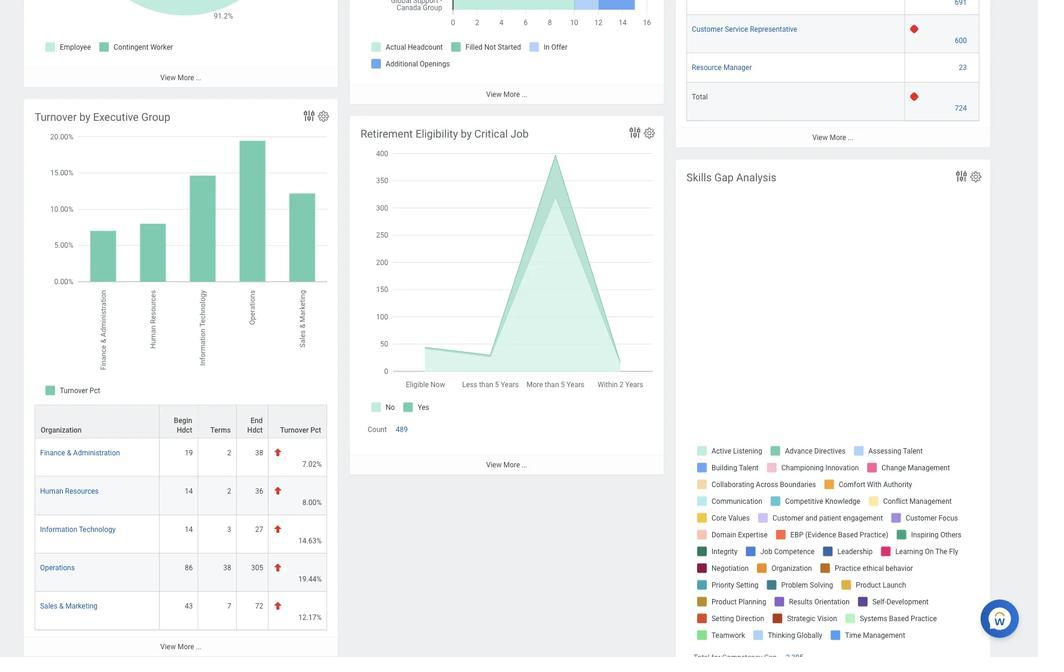 Task type: vqa. For each thing, say whether or not it's contained in the screenshot.


Task type: locate. For each thing, give the bounding box(es) containing it.
group
[[141, 111, 170, 123]]

... inside "turnover by executive group" element
[[196, 643, 202, 651]]

more for headcount plan to pipeline element
[[504, 90, 520, 99]]

cell
[[687, 0, 906, 15]]

0 vertical spatial configure and view chart data image
[[302, 109, 317, 123]]

0 horizontal spatial &
[[59, 602, 64, 610]]

8.00%
[[303, 498, 322, 507]]

view for view more ... link associated with 'time to fill critical jobs' element
[[813, 134, 829, 142]]

1 horizontal spatial by
[[461, 127, 472, 140]]

& right finance
[[67, 449, 71, 457]]

administration
[[73, 449, 120, 457]]

configure retirement eligibility by critical job image
[[643, 127, 656, 140]]

view more ... inside workforce visibility element
[[160, 73, 202, 82]]

view more ... inside headcount plan to pipeline element
[[487, 90, 528, 99]]

technology
[[79, 525, 116, 534]]

configure and view chart data image inside retirement eligibility by critical job element
[[628, 125, 643, 140]]

configure and view chart data image left "configure skills gap analysis" image
[[955, 169, 969, 183]]

2
[[227, 449, 231, 457], [227, 487, 231, 495]]

12.17%
[[299, 613, 322, 622]]

0 vertical spatial 38
[[255, 449, 263, 457]]

1 vertical spatial 14
[[185, 525, 193, 534]]

38
[[255, 449, 263, 457], [223, 564, 231, 572]]

view more ... inside retirement eligibility by critical job element
[[487, 461, 528, 469]]

turnover
[[35, 111, 77, 123], [280, 426, 309, 434]]

row containing information technology
[[35, 515, 327, 553]]

600 button
[[956, 36, 969, 46]]

1 horizontal spatial hdct
[[248, 426, 263, 434]]

hdct
[[177, 426, 192, 434], [248, 426, 263, 434]]

0 vertical spatial turnover
[[35, 111, 77, 123]]

more
[[178, 73, 194, 82], [504, 90, 520, 99], [830, 134, 847, 142], [504, 461, 520, 469], [178, 643, 194, 651]]

more inside headcount plan to pipeline element
[[504, 90, 520, 99]]

turnover for turnover by executive group
[[35, 111, 77, 123]]

1 horizontal spatial configure and view chart data image
[[628, 125, 643, 140]]

eligibility
[[416, 127, 458, 140]]

by
[[79, 111, 90, 123], [461, 127, 472, 140]]

end hdct
[[248, 416, 263, 434]]

configure and view chart data image
[[302, 109, 317, 123], [628, 125, 643, 140], [955, 169, 969, 183]]

operations
[[40, 564, 75, 572]]

configure and view chart data image left configure retirement eligibility by critical job icon
[[628, 125, 643, 140]]

1 vertical spatial 38
[[223, 564, 231, 572]]

1 vertical spatial configure and view chart data image
[[628, 125, 643, 140]]

representative
[[751, 25, 798, 34]]

view inside headcount plan to pipeline element
[[487, 90, 502, 99]]

view inside retirement eligibility by critical job element
[[487, 461, 502, 469]]

14 up 86
[[185, 525, 193, 534]]

critical
[[475, 127, 508, 140]]

information
[[40, 525, 77, 534]]

service
[[725, 25, 749, 34]]

skills
[[687, 171, 712, 184]]

1 horizontal spatial 38
[[255, 449, 263, 457]]

retirement
[[361, 127, 413, 140]]

0 vertical spatial &
[[67, 449, 71, 457]]

finance & administration
[[40, 449, 120, 457]]

more inside 'time to fill critical jobs' element
[[830, 134, 847, 142]]

... inside 'time to fill critical jobs' element
[[849, 134, 854, 142]]

turnover pct button
[[269, 406, 327, 438]]

more inside workforce visibility element
[[178, 73, 194, 82]]

row containing operations
[[35, 553, 327, 592]]

0 vertical spatial 14
[[185, 487, 193, 495]]

1 horizontal spatial turnover
[[280, 426, 309, 434]]

total
[[692, 93, 708, 101]]

time to fill critical jobs element
[[676, 0, 991, 147]]

2 2 from the top
[[227, 487, 231, 495]]

1 vertical spatial &
[[59, 602, 64, 610]]

resource manager link
[[692, 61, 752, 72]]

2 horizontal spatial configure and view chart data image
[[955, 169, 969, 183]]

1 vertical spatial turnover
[[280, 426, 309, 434]]

600
[[956, 37, 968, 45]]

36
[[255, 487, 263, 495]]

organization button
[[35, 406, 159, 438]]

14 for 2
[[185, 487, 193, 495]]

turnover inside popup button
[[280, 426, 309, 434]]

1 vertical spatial 2
[[227, 487, 231, 495]]

... inside retirement eligibility by critical job element
[[522, 461, 528, 469]]

configure skills gap analysis image
[[970, 170, 983, 183]]

row containing sales & marketing
[[35, 592, 327, 630]]

marketing
[[66, 602, 98, 610]]

sales
[[40, 602, 58, 610]]

row
[[687, 0, 980, 15], [687, 15, 980, 53], [687, 53, 980, 83], [687, 83, 980, 121], [35, 405, 327, 438], [35, 438, 327, 477], [35, 477, 327, 515], [35, 515, 327, 553], [35, 553, 327, 592], [35, 592, 327, 630]]

skills gap analysis
[[687, 171, 777, 184]]

0 horizontal spatial by
[[79, 111, 90, 123]]

0 horizontal spatial turnover
[[35, 111, 77, 123]]

manager
[[724, 63, 752, 72]]

2 vertical spatial configure and view chart data image
[[955, 169, 969, 183]]

human resources
[[40, 487, 99, 495]]

1 14 from the top
[[185, 487, 193, 495]]

hdct down begin
[[177, 426, 192, 434]]

38 down end hdct
[[255, 449, 263, 457]]

more for workforce visibility element
[[178, 73, 194, 82]]

view more ... link for headcount plan to pipeline element
[[350, 84, 664, 104]]

14
[[185, 487, 193, 495], [185, 525, 193, 534]]

view more ... link
[[24, 67, 338, 87], [350, 84, 664, 104], [676, 128, 991, 147], [350, 455, 664, 474], [24, 637, 338, 657]]

pct
[[311, 426, 321, 434]]

1 hdct from the left
[[177, 426, 192, 434]]

more inside "turnover by executive group" element
[[178, 643, 194, 651]]

14 down 19 on the left of page
[[185, 487, 193, 495]]

retirement eligibility by critical job
[[361, 127, 529, 140]]

& for finance
[[67, 449, 71, 457]]

row containing finance & administration
[[35, 438, 327, 477]]

view more ...
[[160, 73, 202, 82], [487, 90, 528, 99], [813, 134, 854, 142], [487, 461, 528, 469], [160, 643, 202, 651]]

view inside workforce visibility element
[[160, 73, 176, 82]]

2 hdct from the left
[[248, 426, 263, 434]]

2 14 from the top
[[185, 525, 193, 534]]

information technology
[[40, 525, 116, 534]]

configure and view chart data image inside "turnover by executive group" element
[[302, 109, 317, 123]]

0 horizontal spatial 38
[[223, 564, 231, 572]]

begin hdct button
[[160, 406, 198, 438]]

customer
[[692, 25, 724, 34]]

72
[[255, 602, 263, 610]]

configure and view chart data image left the configure turnover by executive group icon
[[302, 109, 317, 123]]

turnover by executive group element
[[24, 99, 338, 657]]

analysis
[[737, 171, 777, 184]]

...
[[196, 73, 202, 82], [522, 90, 528, 99], [849, 134, 854, 142], [522, 461, 528, 469], [196, 643, 202, 651]]

hdct for begin
[[177, 426, 192, 434]]

2 left '36'
[[227, 487, 231, 495]]

gap
[[715, 171, 734, 184]]

1 2 from the top
[[227, 449, 231, 457]]

0 vertical spatial 2
[[227, 449, 231, 457]]

view inside 'time to fill critical jobs' element
[[813, 134, 829, 142]]

27
[[255, 525, 263, 534]]

end
[[251, 416, 263, 425]]

... inside workforce visibility element
[[196, 73, 202, 82]]

sum of competency gap image
[[787, 653, 811, 657]]

0 horizontal spatial configure and view chart data image
[[302, 109, 317, 123]]

end hdct button
[[237, 406, 268, 438]]

0 horizontal spatial hdct
[[177, 426, 192, 434]]

&
[[67, 449, 71, 457], [59, 602, 64, 610]]

row containing human resources
[[35, 477, 327, 515]]

hdct inside the begin hdct
[[177, 426, 192, 434]]

retirement eligibility by critical job element
[[350, 116, 664, 474]]

by left executive
[[79, 111, 90, 123]]

2 down the terms
[[227, 449, 231, 457]]

by left critical
[[461, 127, 472, 140]]

turnover by executive group
[[35, 111, 170, 123]]

turnover pct
[[280, 426, 321, 434]]

information technology link
[[40, 523, 116, 534]]

19
[[185, 449, 193, 457]]

view
[[160, 73, 176, 82], [487, 90, 502, 99], [813, 134, 829, 142], [487, 461, 502, 469], [160, 643, 176, 651]]

... inside headcount plan to pipeline element
[[522, 90, 528, 99]]

23
[[960, 63, 968, 72]]

38 left 305
[[223, 564, 231, 572]]

3
[[227, 525, 231, 534]]

view more ... inside 'time to fill critical jobs' element
[[813, 134, 854, 142]]

hdct down end
[[248, 426, 263, 434]]

count
[[368, 425, 387, 434]]

& right sales
[[59, 602, 64, 610]]

hdct inside popup button
[[248, 426, 263, 434]]

7
[[227, 602, 231, 610]]

1 vertical spatial by
[[461, 127, 472, 140]]

workforce visibility element
[[24, 0, 338, 87]]

1 horizontal spatial &
[[67, 449, 71, 457]]



Task type: describe. For each thing, give the bounding box(es) containing it.
turnover for turnover pct
[[280, 426, 309, 434]]

resource
[[692, 63, 722, 72]]

configure turnover by executive group image
[[317, 110, 330, 123]]

23 button
[[960, 63, 969, 73]]

job
[[511, 127, 529, 140]]

view more ... for workforce visibility element
[[160, 73, 202, 82]]

... for headcount plan to pipeline element view more ... link
[[522, 90, 528, 99]]

2 for 38
[[227, 449, 231, 457]]

finance
[[40, 449, 65, 457]]

view for workforce visibility element's view more ... link
[[160, 73, 176, 82]]

human
[[40, 487, 63, 495]]

operations link
[[40, 561, 75, 572]]

view more ... inside "turnover by executive group" element
[[160, 643, 202, 651]]

view for headcount plan to pipeline element view more ... link
[[487, 90, 502, 99]]

total element
[[692, 90, 708, 101]]

executive
[[93, 111, 139, 123]]

... for view more ... link associated with 'time to fill critical jobs' element
[[849, 134, 854, 142]]

terms
[[211, 426, 231, 434]]

human resources link
[[40, 485, 99, 495]]

customer service representative link
[[692, 23, 798, 34]]

2 for 36
[[227, 487, 231, 495]]

cell inside 'time to fill critical jobs' element
[[687, 0, 906, 15]]

resource manager
[[692, 63, 752, 72]]

... for workforce visibility element's view more ... link
[[196, 73, 202, 82]]

sales & marketing link
[[40, 600, 98, 610]]

489 button
[[396, 425, 410, 434]]

view more ... link for workforce visibility element
[[24, 67, 338, 87]]

14 for 3
[[185, 525, 193, 534]]

724 button
[[956, 104, 969, 113]]

headcount plan to pipeline element
[[350, 0, 664, 104]]

hdct for end
[[248, 426, 263, 434]]

skills gap analysis element
[[676, 159, 991, 657]]

view more ... link for 'time to fill critical jobs' element
[[676, 128, 991, 147]]

7.02%
[[303, 460, 322, 468]]

14.63%
[[299, 537, 322, 545]]

view more ... for 'time to fill critical jobs' element
[[813, 134, 854, 142]]

19.44%
[[299, 575, 322, 583]]

more for 'time to fill critical jobs' element
[[830, 134, 847, 142]]

row containing resource manager
[[687, 53, 980, 83]]

resources
[[65, 487, 99, 495]]

more inside retirement eligibility by critical job element
[[504, 461, 520, 469]]

row containing customer service representative
[[687, 15, 980, 53]]

489
[[396, 425, 408, 434]]

begin
[[174, 416, 192, 425]]

724
[[956, 104, 968, 113]]

view more ... for headcount plan to pipeline element
[[487, 90, 528, 99]]

sales & marketing
[[40, 602, 98, 610]]

86
[[185, 564, 193, 572]]

configure and view chart data image for group
[[302, 109, 317, 123]]

0 vertical spatial by
[[79, 111, 90, 123]]

finance & administration link
[[40, 446, 120, 457]]

organization
[[41, 426, 82, 434]]

customer service representative
[[692, 25, 798, 34]]

view inside "turnover by executive group" element
[[160, 643, 176, 651]]

row containing total
[[687, 83, 980, 121]]

row containing begin hdct
[[35, 405, 327, 438]]

begin hdct
[[174, 416, 192, 434]]

305
[[251, 564, 263, 572]]

& for sales
[[59, 602, 64, 610]]

configure and view chart data image for critical
[[628, 125, 643, 140]]

43
[[185, 602, 193, 610]]

terms button
[[198, 406, 236, 438]]



